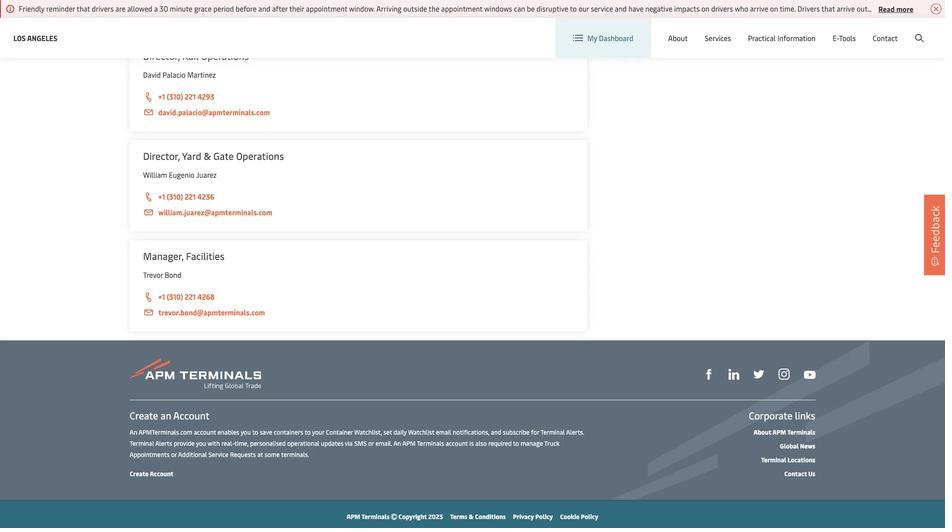 Task type: locate. For each thing, give the bounding box(es) containing it.
+1
[[158, 92, 165, 101], [158, 192, 165, 202], [158, 292, 165, 302]]

director,
[[143, 49, 180, 63], [143, 149, 180, 163]]

practical
[[749, 33, 776, 43]]

create left an
[[130, 409, 158, 422]]

1 policy from the left
[[536, 512, 553, 521]]

30
[[160, 4, 168, 13]]

2 vertical spatial terminal
[[762, 456, 787, 464]]

contact button
[[873, 18, 898, 58]]

operations right gate
[[236, 149, 284, 163]]

1 horizontal spatial policy
[[581, 512, 599, 521]]

service
[[591, 4, 614, 13]]

221 left 4268
[[185, 292, 196, 302]]

2 that from the left
[[822, 4, 836, 13]]

1 appointment from the left
[[306, 4, 348, 13]]

minute
[[170, 4, 193, 13]]

1 vertical spatial terminals
[[417, 439, 445, 448]]

0 horizontal spatial about
[[669, 33, 688, 43]]

their up login / create account
[[883, 4, 898, 13]]

menu
[[796, 26, 814, 36]]

outside
[[404, 4, 427, 13], [857, 4, 881, 13]]

0 horizontal spatial &
[[204, 149, 211, 163]]

about apm terminals
[[754, 428, 816, 437]]

0 vertical spatial 221
[[185, 92, 196, 101]]

instagram image
[[779, 369, 790, 380]]

about for about
[[669, 33, 688, 43]]

an apmterminals.com account enables you to save containers to your container watchlist, set daily watchlist email notifications, and subscribe for terminal alerts. terminal alerts provide you with real-time, personalised operational updates via sms or email. an apm terminals account is also required to manage truck appointments or additional service requests at some terminals.
[[130, 428, 585, 459]]

1 vertical spatial create
[[130, 409, 158, 422]]

you left with on the bottom of page
[[196, 439, 206, 448]]

2 221 from the top
[[185, 192, 196, 202]]

0 vertical spatial terminal
[[541, 428, 565, 437]]

at
[[258, 450, 263, 459]]

0 horizontal spatial and
[[259, 4, 271, 13]]

1 horizontal spatial outside
[[857, 4, 881, 13]]

+1 inside 'link'
[[158, 192, 165, 202]]

1 horizontal spatial arrive
[[837, 4, 856, 13]]

that right drivers
[[822, 4, 836, 13]]

outside up login
[[857, 4, 881, 13]]

account inside login / create account link
[[903, 26, 929, 36]]

apm
[[773, 428, 787, 437], [403, 439, 416, 448], [347, 512, 361, 521]]

an up appointments
[[130, 428, 137, 437]]

terminals down watchlist
[[417, 439, 445, 448]]

0 vertical spatial apm
[[773, 428, 787, 437]]

+1 down trevor bond
[[158, 292, 165, 302]]

(310) for yard
[[167, 192, 183, 202]]

negative
[[646, 4, 673, 13]]

+1 (310) 221 4236 link
[[143, 191, 574, 203]]

1 horizontal spatial on
[[771, 4, 779, 13]]

linkedin image
[[729, 369, 740, 380]]

2 policy from the left
[[581, 512, 599, 521]]

1 horizontal spatial or
[[369, 439, 374, 448]]

david palacio martinez
[[143, 70, 216, 80]]

dashboard
[[600, 33, 634, 43]]

2 (310) from the top
[[167, 192, 183, 202]]

arrive right who
[[751, 4, 769, 13]]

or right sms
[[369, 439, 374, 448]]

1 vertical spatial apm
[[403, 439, 416, 448]]

1 horizontal spatial that
[[822, 4, 836, 13]]

0 vertical spatial about
[[669, 33, 688, 43]]

2 vertical spatial create
[[130, 470, 149, 478]]

2 vertical spatial 221
[[185, 292, 196, 302]]

apm down corporate links
[[773, 428, 787, 437]]

additional
[[178, 450, 207, 459]]

0 vertical spatial contact
[[873, 33, 898, 43]]

friendly
[[19, 4, 45, 13]]

0 horizontal spatial account
[[194, 428, 216, 437]]

youtube image
[[804, 371, 816, 379]]

(310) down palacio
[[167, 92, 183, 101]]

before
[[236, 4, 257, 13]]

arriving
[[377, 4, 402, 13]]

1 their from the left
[[290, 4, 304, 13]]

(310) inside 'link'
[[167, 192, 183, 202]]

terminals
[[788, 428, 816, 437], [417, 439, 445, 448], [362, 512, 390, 521]]

3 +1 from the top
[[158, 292, 165, 302]]

terms
[[450, 512, 468, 521]]

0 vertical spatial +1
[[158, 92, 165, 101]]

& right yard
[[204, 149, 211, 163]]

1 vertical spatial director,
[[143, 149, 180, 163]]

operations up martinez
[[201, 49, 249, 63]]

fill 44 link
[[754, 368, 765, 380]]

terminal down global news link
[[762, 456, 787, 464]]

and inside an apmterminals.com account enables you to save containers to your container watchlist, set daily watchlist email notifications, and subscribe for terminal alerts. terminal alerts provide you with real-time, personalised operational updates via sms or email. an apm terminals account is also required to manage truck appointments or additional service requests at some terminals.
[[491, 428, 502, 437]]

1 vertical spatial terminal
[[130, 439, 154, 448]]

after
[[272, 4, 288, 13]]

0 vertical spatial (310)
[[167, 92, 183, 101]]

1 horizontal spatial contact
[[873, 33, 898, 43]]

1 on from the left
[[702, 4, 710, 13]]

login / create account
[[857, 26, 929, 36]]

1 that from the left
[[77, 4, 90, 13]]

global menu button
[[754, 18, 823, 44]]

0 horizontal spatial outside
[[404, 4, 427, 13]]

about down 'corporate'
[[754, 428, 772, 437]]

1 horizontal spatial &
[[469, 512, 474, 521]]

windows
[[485, 4, 513, 13]]

eugenio
[[169, 170, 195, 180]]

2 +1 from the top
[[158, 192, 165, 202]]

1 horizontal spatial account
[[446, 439, 468, 448]]

the
[[429, 4, 440, 13]]

1 vertical spatial account
[[173, 409, 210, 422]]

director, for director, yard & gate operations
[[143, 149, 180, 163]]

3 221 from the top
[[185, 292, 196, 302]]

for
[[532, 428, 540, 437]]

0 horizontal spatial their
[[290, 4, 304, 13]]

0 vertical spatial or
[[369, 439, 374, 448]]

about left switch
[[669, 33, 688, 43]]

0 horizontal spatial you
[[196, 439, 206, 448]]

apm left ⓒ
[[347, 512, 361, 521]]

1 vertical spatial global
[[781, 442, 799, 450]]

account left is
[[446, 439, 468, 448]]

appointment left "w"
[[899, 4, 941, 13]]

los angeles link
[[13, 32, 57, 44]]

1 vertical spatial +1
[[158, 192, 165, 202]]

yard
[[182, 149, 202, 163]]

practical information button
[[749, 18, 816, 58]]

1 vertical spatial account
[[446, 439, 468, 448]]

apm down daily
[[403, 439, 416, 448]]

0 vertical spatial &
[[204, 149, 211, 163]]

0 horizontal spatial terminal
[[130, 439, 154, 448]]

3 (310) from the top
[[167, 292, 183, 302]]

notifications,
[[453, 428, 490, 437]]

2 horizontal spatial appointment
[[899, 4, 941, 13]]

updates
[[321, 439, 344, 448]]

an down daily
[[394, 439, 401, 448]]

global news
[[781, 442, 816, 450]]

2 vertical spatial (310)
[[167, 292, 183, 302]]

terminal
[[541, 428, 565, 437], [130, 439, 154, 448], [762, 456, 787, 464]]

1 horizontal spatial appointment
[[442, 4, 483, 13]]

arrive
[[751, 4, 769, 13], [837, 4, 856, 13]]

/
[[876, 26, 879, 36]]

london.sapolu@apmterminals.com
[[158, 7, 273, 17]]

create for create an account
[[130, 409, 158, 422]]

appointment right the
[[442, 4, 483, 13]]

time,
[[235, 439, 249, 448]]

2 director, from the top
[[143, 149, 180, 163]]

(310) down bond
[[167, 292, 183, 302]]

cookie policy
[[561, 512, 599, 521]]

0 horizontal spatial or
[[171, 450, 177, 459]]

global for global menu
[[774, 26, 794, 36]]

1 horizontal spatial terminal
[[541, 428, 565, 437]]

outside left the
[[404, 4, 427, 13]]

1 vertical spatial about
[[754, 428, 772, 437]]

appointment
[[306, 4, 348, 13], [442, 4, 483, 13], [899, 4, 941, 13]]

appointment left window.
[[306, 4, 348, 13]]

drivers left who
[[712, 4, 734, 13]]

trevor.bond@apmterminals.com
[[158, 307, 265, 317]]

contact for contact us
[[785, 470, 808, 478]]

e-tools button
[[833, 18, 857, 58]]

create right / at top
[[880, 26, 901, 36]]

0 horizontal spatial that
[[77, 4, 90, 13]]

director, up "david"
[[143, 49, 180, 63]]

2 outside from the left
[[857, 4, 881, 13]]

2 horizontal spatial terminal
[[762, 456, 787, 464]]

(310) down william eugenio juarez
[[167, 192, 183, 202]]

terminal up appointments
[[130, 439, 154, 448]]

0 horizontal spatial policy
[[536, 512, 553, 521]]

221 left the '4293'
[[185, 92, 196, 101]]

terminals inside an apmterminals.com account enables you to save containers to your container watchlist, set daily watchlist email notifications, and subscribe for terminal alerts. terminal alerts provide you with real-time, personalised operational updates via sms or email. an apm terminals account is also required to manage truck appointments or additional service requests at some terminals.
[[417, 439, 445, 448]]

william
[[143, 170, 167, 180]]

1 horizontal spatial an
[[394, 439, 401, 448]]

instagram link
[[779, 368, 790, 380]]

on left "time."
[[771, 4, 779, 13]]

& right terms
[[469, 512, 474, 521]]

0 horizontal spatial appointment
[[306, 4, 348, 13]]

angeles
[[27, 33, 57, 43]]

account right an
[[173, 409, 210, 422]]

1 horizontal spatial their
[[883, 4, 898, 13]]

&
[[204, 149, 211, 163], [469, 512, 474, 521]]

about apm terminals link
[[754, 428, 816, 437]]

arrive up e-tools at top
[[837, 4, 856, 13]]

account
[[194, 428, 216, 437], [446, 439, 468, 448]]

1 horizontal spatial and
[[491, 428, 502, 437]]

drivers left are
[[92, 4, 114, 13]]

their right after
[[290, 4, 304, 13]]

and left after
[[259, 4, 271, 13]]

1 221 from the top
[[185, 92, 196, 101]]

1 horizontal spatial apm
[[403, 439, 416, 448]]

1 horizontal spatial you
[[241, 428, 251, 437]]

2 horizontal spatial terminals
[[788, 428, 816, 437]]

+1 down "david"
[[158, 92, 165, 101]]

a
[[154, 4, 158, 13]]

director, for director, rail operations
[[143, 49, 180, 63]]

0 horizontal spatial drivers
[[92, 4, 114, 13]]

create account link
[[130, 470, 174, 478]]

that right reminder
[[77, 4, 90, 13]]

director, up the william
[[143, 149, 180, 163]]

terminals left ⓒ
[[362, 512, 390, 521]]

policy right cookie
[[581, 512, 599, 521]]

account down more
[[903, 26, 929, 36]]

and left have on the right top
[[615, 4, 627, 13]]

0 vertical spatial an
[[130, 428, 137, 437]]

221 inside 'link'
[[185, 192, 196, 202]]

1 vertical spatial an
[[394, 439, 401, 448]]

on right 'impacts'
[[702, 4, 710, 13]]

2 vertical spatial terminals
[[362, 512, 390, 521]]

create down appointments
[[130, 470, 149, 478]]

practical information
[[749, 33, 816, 43]]

policy
[[536, 512, 553, 521], [581, 512, 599, 521]]

1 (310) from the top
[[167, 92, 183, 101]]

policy for cookie policy
[[581, 512, 599, 521]]

0 vertical spatial global
[[774, 26, 794, 36]]

close alert image
[[932, 4, 942, 14]]

terminal up truck
[[541, 428, 565, 437]]

you tube link
[[804, 368, 816, 380]]

1 vertical spatial or
[[171, 450, 177, 459]]

1 outside from the left
[[404, 4, 427, 13]]

account down appointments
[[150, 470, 174, 478]]

1 vertical spatial (310)
[[167, 192, 183, 202]]

2 horizontal spatial apm
[[773, 428, 787, 437]]

1 vertical spatial contact
[[785, 470, 808, 478]]

0 vertical spatial account
[[903, 26, 929, 36]]

or down the alerts
[[171, 450, 177, 459]]

1 vertical spatial &
[[469, 512, 474, 521]]

0 vertical spatial director,
[[143, 49, 180, 63]]

operations
[[201, 49, 249, 63], [236, 149, 284, 163]]

you up time,
[[241, 428, 251, 437]]

global
[[774, 26, 794, 36], [781, 442, 799, 450]]

221 left 4236
[[185, 192, 196, 202]]

global inside button
[[774, 26, 794, 36]]

read
[[879, 4, 895, 14]]

1 +1 from the top
[[158, 92, 165, 101]]

and up required
[[491, 428, 502, 437]]

0 vertical spatial you
[[241, 428, 251, 437]]

1 arrive from the left
[[751, 4, 769, 13]]

2 vertical spatial apm
[[347, 512, 361, 521]]

0 horizontal spatial on
[[702, 4, 710, 13]]

have
[[629, 4, 644, 13]]

+1 down the william
[[158, 192, 165, 202]]

1 vertical spatial 221
[[185, 192, 196, 202]]

policy right privacy
[[536, 512, 553, 521]]

1 director, from the top
[[143, 49, 180, 63]]

e-tools
[[833, 33, 857, 43]]

0 vertical spatial terminals
[[788, 428, 816, 437]]

2 arrive from the left
[[837, 4, 856, 13]]

london.sapolu@apmterminals.com link
[[143, 7, 574, 18]]

my dashboard button
[[574, 18, 634, 58]]

linkedin__x28_alt_x29__3_ link
[[729, 368, 740, 380]]

+1 for director, yard & gate operations
[[158, 192, 165, 202]]

cookie
[[561, 512, 580, 521]]

0 horizontal spatial contact
[[785, 470, 808, 478]]

terminals up global news link
[[788, 428, 816, 437]]

0 horizontal spatial apm
[[347, 512, 361, 521]]

1 horizontal spatial drivers
[[712, 4, 734, 13]]

time.
[[780, 4, 796, 13]]

personalised
[[250, 439, 286, 448]]

privacy policy
[[513, 512, 553, 521]]

login
[[857, 26, 874, 36]]

1 horizontal spatial about
[[754, 428, 772, 437]]

switch location button
[[680, 26, 745, 36]]

drivers
[[798, 4, 821, 13]]

+1 (310) 221 4236
[[158, 192, 215, 202]]

via
[[345, 439, 353, 448]]

to left our
[[570, 4, 577, 13]]

0 horizontal spatial arrive
[[751, 4, 769, 13]]

account
[[903, 26, 929, 36], [173, 409, 210, 422], [150, 470, 174, 478]]

2 vertical spatial +1
[[158, 292, 165, 302]]

1 horizontal spatial terminals
[[417, 439, 445, 448]]

real-
[[222, 439, 235, 448]]

copyright
[[399, 512, 427, 521]]

account up with on the bottom of page
[[194, 428, 216, 437]]



Task type: describe. For each thing, give the bounding box(es) containing it.
apmt footer logo image
[[130, 358, 261, 390]]

juarez
[[196, 170, 217, 180]]

terms & conditions
[[450, 512, 506, 521]]

los
[[13, 33, 26, 43]]

provide
[[174, 439, 195, 448]]

william.juarez@apmterminals.com
[[158, 207, 273, 217]]

be
[[527, 4, 535, 13]]

our
[[579, 4, 590, 13]]

watchlist,
[[355, 428, 382, 437]]

contact us link
[[785, 470, 816, 478]]

1 drivers from the left
[[92, 4, 114, 13]]

friendly reminder that drivers are allowed a 30 minute grace period before and after their appointment window. arriving outside the appointment windows can be disruptive to our service and have negative impacts on drivers who arrive on time. drivers that arrive outside their appointment w
[[19, 4, 946, 13]]

contact for contact
[[873, 33, 898, 43]]

terms & conditions link
[[450, 512, 506, 521]]

+1 (310) 221 4268
[[158, 292, 215, 302]]

services
[[705, 33, 732, 43]]

ⓒ
[[391, 512, 398, 521]]

watchlist
[[408, 428, 435, 437]]

set
[[384, 428, 392, 437]]

trevor bond
[[143, 270, 182, 280]]

can
[[514, 4, 526, 13]]

feedback
[[928, 206, 943, 253]]

2 their from the left
[[883, 4, 898, 13]]

twitter image
[[754, 369, 765, 380]]

reminder
[[46, 4, 75, 13]]

to left your
[[305, 428, 311, 437]]

2 horizontal spatial and
[[615, 4, 627, 13]]

containers
[[274, 428, 304, 437]]

about for about apm terminals
[[754, 428, 772, 437]]

conditions
[[475, 512, 506, 521]]

feedback button
[[925, 195, 946, 275]]

manager,
[[143, 249, 184, 263]]

container
[[326, 428, 353, 437]]

apm terminals ⓒ copyright 2023
[[347, 512, 443, 521]]

email.
[[376, 439, 392, 448]]

create account
[[130, 470, 174, 478]]

+1 for manager, facilities
[[158, 292, 165, 302]]

my
[[588, 33, 598, 43]]

3 appointment from the left
[[899, 4, 941, 13]]

switch location
[[694, 26, 745, 36]]

trevor
[[143, 270, 163, 280]]

also
[[476, 439, 487, 448]]

2 drivers from the left
[[712, 4, 734, 13]]

2 on from the left
[[771, 4, 779, 13]]

is
[[470, 439, 474, 448]]

impacts
[[675, 4, 700, 13]]

1 vertical spatial operations
[[236, 149, 284, 163]]

0 vertical spatial account
[[194, 428, 216, 437]]

to down subscribe in the bottom right of the page
[[514, 439, 520, 448]]

contact us
[[785, 470, 816, 478]]

e-
[[833, 33, 840, 43]]

221 for &
[[185, 192, 196, 202]]

operational
[[287, 439, 320, 448]]

david.palacio@apmterminals.com link
[[143, 107, 574, 118]]

login / create account link
[[840, 18, 929, 44]]

william eugenio juarez
[[143, 170, 217, 180]]

director, rail operations
[[143, 49, 249, 63]]

corporate links
[[749, 409, 816, 422]]

gate
[[214, 149, 234, 163]]

shape link
[[704, 368, 715, 380]]

+1 for director, rail operations
[[158, 92, 165, 101]]

window.
[[349, 4, 375, 13]]

about button
[[669, 18, 688, 58]]

to left the 'save'
[[252, 428, 258, 437]]

services button
[[705, 18, 732, 58]]

terminal locations link
[[762, 456, 816, 464]]

your
[[312, 428, 325, 437]]

an
[[161, 409, 171, 422]]

global news link
[[781, 442, 816, 450]]

save
[[260, 428, 272, 437]]

create for create account
[[130, 470, 149, 478]]

palacio
[[163, 70, 186, 80]]

terminal locations
[[762, 456, 816, 464]]

rail
[[182, 49, 199, 63]]

martinez
[[187, 70, 216, 80]]

enables
[[218, 428, 239, 437]]

1 vertical spatial you
[[196, 439, 206, 448]]

+1 (310) 221 4293 link
[[143, 91, 574, 103]]

facebook image
[[704, 369, 715, 380]]

4293
[[198, 92, 215, 101]]

policy for privacy policy
[[536, 512, 553, 521]]

2 vertical spatial account
[[150, 470, 174, 478]]

221 for operations
[[185, 92, 196, 101]]

4236
[[198, 192, 215, 202]]

0 horizontal spatial terminals
[[362, 512, 390, 521]]

0 vertical spatial operations
[[201, 49, 249, 63]]

(310) for rail
[[167, 92, 183, 101]]

2 appointment from the left
[[442, 4, 483, 13]]

terminals.
[[281, 450, 309, 459]]

david
[[143, 70, 161, 80]]

apm inside an apmterminals.com account enables you to save containers to your container watchlist, set daily watchlist email notifications, and subscribe for terminal alerts. terminal alerts provide you with real-time, personalised operational updates via sms or email. an apm terminals account is also required to manage truck appointments or additional service requests at some terminals.
[[403, 439, 416, 448]]

global for global news
[[781, 442, 799, 450]]

0 horizontal spatial an
[[130, 428, 137, 437]]

with
[[208, 439, 220, 448]]

information
[[778, 33, 816, 43]]

period
[[214, 4, 234, 13]]

facilities
[[186, 249, 225, 263]]

alerts
[[155, 439, 172, 448]]

switch
[[694, 26, 716, 36]]

read more
[[879, 4, 914, 14]]

privacy policy link
[[513, 512, 553, 521]]

my dashboard
[[588, 33, 634, 43]]

required
[[489, 439, 512, 448]]

w
[[943, 4, 946, 13]]

0 vertical spatial create
[[880, 26, 901, 36]]

4268
[[198, 292, 215, 302]]

(310) for facilities
[[167, 292, 183, 302]]



Task type: vqa. For each thing, say whether or not it's contained in the screenshot.
the bottom Entered ID text box
no



